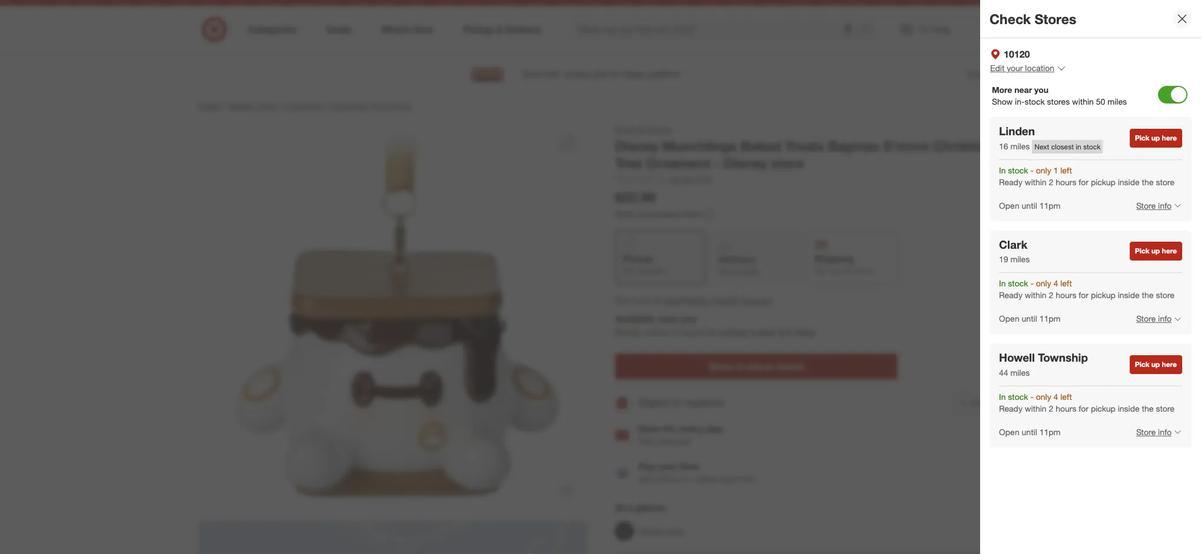 Task type: describe. For each thing, give the bounding box(es) containing it.
1 link
[[975, 16, 1001, 42]]

every
[[679, 424, 704, 436]]

day
[[706, 424, 722, 436]]

pick for linden
[[1135, 134, 1150, 142]]

store info button for howell township
[[1129, 420, 1182, 446]]

store inside button
[[666, 527, 684, 537]]

the inside available near you ready within 2 hours for pickup inside the store
[[778, 327, 791, 339]]

tree
[[615, 155, 642, 171]]

clark 19 miles
[[999, 238, 1030, 265]]

hours for clark
[[1056, 291, 1077, 301]]

eligible
[[638, 397, 669, 409]]

stock inside button
[[748, 361, 773, 373]]

info for howell township
[[1158, 428, 1172, 438]]

disney store
[[638, 527, 684, 537]]

closest
[[1051, 142, 1074, 151]]

11pm for township
[[1040, 428, 1061, 438]]

for for clark
[[1079, 291, 1089, 301]]

a
[[627, 502, 632, 514]]

- for howell
[[1031, 392, 1034, 402]]

check stores dialog
[[980, 0, 1201, 555]]

16
[[999, 141, 1008, 151]]

target link
[[198, 101, 220, 111]]

it
[[827, 267, 831, 276]]

shop all disney disney munchlings baked treats baymax s'more christmas tree ornament - disney store
[[615, 124, 999, 171]]

s'more
[[883, 138, 929, 154]]

4 for howell
[[1054, 392, 1058, 402]]

0 vertical spatial shop
[[258, 101, 277, 111]]

store info for linden
[[1136, 201, 1172, 211]]

2 for howell township
[[1049, 404, 1053, 414]]

2 / from the left
[[280, 101, 282, 111]]

$22.99
[[615, 189, 655, 206]]

your
[[1007, 63, 1023, 73]]

within for linden
[[1025, 177, 1047, 187]]

disney right all
[[647, 124, 672, 134]]

info for clark
[[1158, 314, 1172, 324]]

50
[[1096, 97, 1105, 107]]

pick up here button for clark
[[1130, 242, 1182, 261]]

the for howell township
[[1142, 404, 1154, 414]]

in
[[1076, 142, 1081, 151]]

location
[[1025, 63, 1054, 73]]

show inside more near you show in-stock stores within 50 miles
[[992, 97, 1013, 107]]

not sold at manhattan herald square
[[615, 295, 772, 307]]

linden 16 miles next closest in stock
[[999, 124, 1101, 151]]

next
[[1035, 142, 1049, 151]]

- inside shop all disney disney munchlings baked treats baymax s'more christmas tree ornament - disney store
[[714, 155, 720, 171]]

edit
[[990, 63, 1005, 73]]

store inside shop all disney disney munchlings baked treats baymax s'more christmas tree ornament - disney store
[[771, 155, 804, 171]]

not for delivery
[[719, 268, 730, 276]]

more near you show in-stock stores within 50 miles
[[992, 85, 1127, 107]]

miles inside howell township 44 miles
[[1011, 368, 1030, 378]]

until for 16
[[1022, 201, 1037, 211]]

here for linden
[[1162, 134, 1177, 142]]

in- inside show in-stock stores button
[[736, 361, 748, 373]]

manhattan herald square button
[[664, 295, 772, 308]]

eligible for registries
[[638, 397, 724, 409]]

when purchased online
[[615, 209, 702, 219]]

store info for howell township
[[1136, 428, 1172, 438]]

pick up here for clark
[[1135, 247, 1177, 256]]

add
[[970, 399, 983, 408]]

in stock - only 1 left ready within 2 hours for pickup inside the store
[[999, 165, 1175, 187]]

baked
[[740, 138, 781, 154]]

pick up here button for linden
[[1130, 129, 1182, 148]]

delivery
[[719, 254, 755, 266]]

stores
[[1035, 10, 1077, 27]]

treats
[[785, 138, 824, 154]]

manhattan
[[664, 295, 709, 307]]

up for howell township
[[1152, 361, 1160, 369]]

shop inside shop all disney disney munchlings baked treats baymax s'more christmas tree ornament - disney store
[[615, 124, 634, 134]]

baymax
[[828, 138, 879, 154]]

disney inside button
[[638, 527, 663, 537]]

11pm for 19
[[1040, 314, 1061, 324]]

disney down baked at the top right
[[723, 155, 767, 171]]

ready for howell township
[[999, 404, 1023, 414]]

left for linden
[[1061, 165, 1072, 175]]

holiday
[[228, 101, 255, 111]]

affirm
[[657, 475, 679, 485]]

10120
[[1004, 48, 1030, 60]]

dec
[[854, 267, 867, 276]]

clark
[[999, 238, 1028, 251]]

up for clark
[[1152, 247, 1160, 256]]

miles inside clark 19 miles
[[1011, 255, 1030, 265]]

ready inside available near you ready within 2 hours for pickup inside the store
[[615, 327, 642, 339]]

store inside in stock - only 1 left ready within 2 hours for pickup inside the store
[[1156, 177, 1175, 187]]

all
[[637, 124, 645, 134]]

at
[[615, 502, 624, 514]]

pickup for howell
[[1091, 404, 1116, 414]]

munchlings
[[662, 138, 737, 154]]

online
[[680, 209, 702, 219]]

in stock - only 4 left ready within 2 hours for pickup inside the store for clark
[[999, 279, 1175, 301]]

be the first! link
[[615, 174, 712, 186]]

add item button
[[954, 394, 1004, 413]]

disney store button
[[615, 519, 684, 545]]

5%
[[663, 424, 677, 436]]

inside inside available near you ready within 2 hours for pickup inside the store
[[751, 327, 775, 339]]

howell township 44 miles
[[999, 351, 1088, 378]]

inside for clark
[[1118, 291, 1140, 301]]

pick up here for howell township
[[1135, 361, 1177, 369]]

you for more near you
[[1034, 85, 1049, 95]]

open until 11pm for 16
[[999, 201, 1061, 211]]

save 5% every day with redcard
[[638, 424, 722, 447]]

fri,
[[843, 267, 852, 276]]

info for linden
[[1158, 201, 1172, 211]]

sold
[[633, 295, 650, 307]]

stock inside more near you show in-stock stores within 50 miles
[[1025, 97, 1045, 107]]

4 for clark
[[1054, 279, 1058, 289]]

pick for howell township
[[1135, 361, 1150, 369]]

with inside pay over time with affirm on orders over $100
[[638, 475, 655, 485]]

shipping
[[814, 253, 853, 265]]

ornament
[[646, 155, 710, 171]]

show in-stock stores
[[709, 361, 804, 373]]

the for clark
[[1142, 291, 1154, 301]]

pickup for linden
[[1091, 177, 1116, 187]]

store for linden
[[1136, 201, 1156, 211]]

pickup not available
[[622, 253, 663, 276]]

redcard
[[657, 437, 690, 447]]

be the first!
[[670, 175, 712, 185]]

available near you ready within 2 hours for pickup inside the store
[[615, 313, 815, 339]]

stock inside in stock - only 1 left ready within 2 hours for pickup inside the store
[[1008, 165, 1028, 175]]

advertisement region
[[188, 60, 1013, 88]]

check
[[990, 10, 1031, 27]]

pick up here button for howell township
[[1130, 356, 1182, 375]]

in- inside more near you show in-stock stores within 50 miles
[[1015, 97, 1025, 107]]

by
[[833, 267, 841, 276]]

store inside available near you ready within 2 hours for pickup inside the store
[[794, 327, 815, 339]]

until for township
[[1022, 428, 1037, 438]]

inside for linden
[[1118, 177, 1140, 187]]

available
[[615, 313, 655, 325]]

available for delivery
[[732, 268, 760, 276]]

image gallery element
[[198, 124, 586, 555]]

on
[[681, 475, 690, 485]]

ornaments
[[369, 101, 411, 111]]



Task type: vqa. For each thing, say whether or not it's contained in the screenshot.
Barkley™ THE BOOTS & BARKLEY
no



Task type: locate. For each thing, give the bounding box(es) containing it.
1 horizontal spatial in-
[[1015, 97, 1025, 107]]

store info for clark
[[1136, 314, 1172, 324]]

info
[[1158, 201, 1172, 211], [1158, 314, 1172, 324], [1158, 428, 1172, 438]]

show
[[992, 97, 1013, 107], [709, 361, 734, 373]]

- for linden
[[1031, 165, 1034, 175]]

3 left from the top
[[1061, 392, 1072, 402]]

1 pick up here from the top
[[1135, 134, 1177, 142]]

left inside in stock - only 1 left ready within 2 hours for pickup inside the store
[[1061, 165, 1072, 175]]

near inside available near you ready within 2 hours for pickup inside the store
[[658, 313, 678, 325]]

with down pay
[[638, 475, 655, 485]]

disney munchlings baked treats baymax s&#39;more christmas tree ornament - disney store, 1 of 5 image
[[198, 124, 586, 513]]

get
[[814, 267, 826, 276]]

in stock - only 4 left ready within 2 hours for pickup inside the store for howell township
[[999, 392, 1175, 414]]

target
[[198, 101, 220, 111]]

only inside in stock - only 1 left ready within 2 hours for pickup inside the store
[[1036, 165, 1051, 175]]

the inside in stock - only 1 left ready within 2 hours for pickup inside the store
[[1142, 177, 1154, 187]]

0 vertical spatial near
[[1015, 85, 1032, 95]]

open up howell
[[999, 314, 1020, 324]]

not for pickup
[[622, 267, 634, 276]]

in down '19'
[[999, 279, 1006, 289]]

time
[[679, 462, 699, 473]]

1 horizontal spatial near
[[1015, 85, 1032, 95]]

0 vertical spatial in
[[999, 165, 1006, 175]]

1 vertical spatial over
[[719, 475, 735, 485]]

christmas inside shop all disney disney munchlings baked treats baymax s'more christmas tree ornament - disney store
[[933, 138, 999, 154]]

1 horizontal spatial stores
[[1047, 97, 1070, 107]]

pickup
[[622, 253, 653, 265]]

stores inside more near you show in-stock stores within 50 miles
[[1047, 97, 1070, 107]]

only for howell
[[1036, 392, 1051, 402]]

be
[[670, 175, 680, 185]]

/ left christmas link
[[280, 101, 282, 111]]

only
[[1036, 165, 1051, 175], [1036, 279, 1051, 289], [1036, 392, 1051, 402]]

open for township
[[999, 428, 1020, 438]]

0 vertical spatial in-
[[1015, 97, 1025, 107]]

ready
[[999, 177, 1023, 187], [999, 291, 1023, 301], [615, 327, 642, 339], [999, 404, 1023, 414]]

0 vertical spatial stores
[[1047, 97, 1070, 107]]

1 vertical spatial stores
[[775, 361, 804, 373]]

0 vertical spatial in stock - only 4 left ready within 2 hours for pickup inside the store
[[999, 279, 1175, 301]]

1 open from the top
[[999, 201, 1020, 211]]

0 vertical spatial pick
[[1135, 134, 1150, 142]]

edit your location button
[[990, 62, 1067, 75]]

christmas ornaments link
[[330, 101, 411, 111]]

pickup
[[1091, 177, 1116, 187], [1091, 291, 1116, 301], [720, 327, 748, 339], [1091, 404, 1116, 414]]

until for 19
[[1022, 314, 1037, 324]]

1 vertical spatial in
[[999, 279, 1006, 289]]

1 vertical spatial in stock - only 4 left ready within 2 hours for pickup inside the store
[[999, 392, 1175, 414]]

1 vertical spatial in-
[[736, 361, 748, 373]]

2 vertical spatial store info button
[[1129, 420, 1182, 446]]

in inside in stock - only 1 left ready within 2 hours for pickup inside the store
[[999, 165, 1006, 175]]

within left 50
[[1072, 97, 1094, 107]]

miles inside linden 16 miles next closest in stock
[[1011, 141, 1030, 151]]

within down available
[[644, 327, 669, 339]]

1 vertical spatial up
[[1152, 247, 1160, 256]]

1 store info button from the top
[[1129, 193, 1182, 219]]

near right more
[[1015, 85, 1032, 95]]

ready down available
[[615, 327, 642, 339]]

1 store from the top
[[1136, 201, 1156, 211]]

you for available near you
[[680, 313, 696, 325]]

here for clark
[[1162, 247, 1177, 256]]

open up clark
[[999, 201, 1020, 211]]

3 open from the top
[[999, 428, 1020, 438]]

1 11pm from the top
[[1040, 201, 1061, 211]]

- for clark
[[1031, 279, 1034, 289]]

2 vertical spatial info
[[1158, 428, 1172, 438]]

search
[[856, 24, 884, 36]]

within inside available near you ready within 2 hours for pickup inside the store
[[644, 327, 669, 339]]

for inside available near you ready within 2 hours for pickup inside the store
[[706, 327, 717, 339]]

not down pickup
[[622, 267, 634, 276]]

1 horizontal spatial you
[[1034, 85, 1049, 95]]

up for linden
[[1152, 134, 1160, 142]]

ready for clark
[[999, 291, 1023, 301]]

0 horizontal spatial shop
[[258, 101, 277, 111]]

open until 11pm for 19
[[999, 314, 1061, 324]]

2 pick up here button from the top
[[1130, 242, 1182, 261]]

2 inside in stock - only 1 left ready within 2 hours for pickup inside the store
[[1049, 177, 1053, 187]]

left
[[1061, 165, 1072, 175], [1061, 279, 1072, 289], [1061, 392, 1072, 402]]

hours for linden
[[1056, 177, 1077, 187]]

township
[[1038, 351, 1088, 365]]

3 until from the top
[[1022, 428, 1037, 438]]

1 vertical spatial open
[[999, 314, 1020, 324]]

store info button for linden
[[1129, 193, 1182, 219]]

the
[[682, 175, 694, 185], [1142, 177, 1154, 187], [1142, 291, 1154, 301], [778, 327, 791, 339], [1142, 404, 1154, 414]]

1 vertical spatial store
[[1136, 314, 1156, 324]]

show inside button
[[709, 361, 734, 373]]

for for linden
[[1079, 177, 1089, 187]]

3 in from the top
[[999, 392, 1006, 402]]

orders
[[693, 475, 716, 485]]

disney
[[647, 124, 672, 134], [615, 138, 658, 154], [723, 155, 767, 171], [638, 527, 663, 537]]

at a glance
[[615, 502, 665, 514]]

- inside in stock - only 1 left ready within 2 hours for pickup inside the store
[[1031, 165, 1034, 175]]

2 open from the top
[[999, 314, 1020, 324]]

1 pick from the top
[[1135, 134, 1150, 142]]

miles inside more near you show in-stock stores within 50 miles
[[1108, 97, 1127, 107]]

within down clark 19 miles
[[1025, 291, 1047, 301]]

2 until from the top
[[1022, 314, 1037, 324]]

3 only from the top
[[1036, 392, 1051, 402]]

1 vertical spatial open until 11pm
[[999, 314, 1061, 324]]

with
[[638, 437, 655, 447], [638, 475, 655, 485]]

open for 19
[[999, 314, 1020, 324]]

1 4 from the top
[[1054, 279, 1058, 289]]

1 vertical spatial 11pm
[[1040, 314, 1061, 324]]

1 info from the top
[[1158, 201, 1172, 211]]

you inside more near you show in-stock stores within 50 miles
[[1034, 85, 1049, 95]]

2 vertical spatial until
[[1022, 428, 1037, 438]]

christmas left ornaments at the top left
[[330, 101, 367, 111]]

1 vertical spatial with
[[638, 475, 655, 485]]

3 open until 11pm from the top
[[999, 428, 1061, 438]]

herald
[[711, 295, 739, 307]]

store info button for clark
[[1129, 306, 1182, 332]]

2 here from the top
[[1162, 247, 1177, 256]]

0 vertical spatial 1
[[993, 18, 996, 25]]

stock inside linden 16 miles next closest in stock
[[1083, 142, 1101, 151]]

within for howell
[[1025, 404, 1047, 414]]

only for clark
[[1036, 279, 1051, 289]]

2 vertical spatial store info
[[1136, 428, 1172, 438]]

with down save
[[638, 437, 655, 447]]

3 11pm from the top
[[1040, 428, 1061, 438]]

howell
[[999, 351, 1035, 365]]

2 with from the top
[[638, 475, 655, 485]]

What can we help you find? suggestions appear below search field
[[571, 16, 864, 42]]

glance
[[635, 502, 665, 514]]

for inside in stock - only 1 left ready within 2 hours for pickup inside the store
[[1079, 177, 1089, 187]]

near inside more near you show in-stock stores within 50 miles
[[1015, 85, 1032, 95]]

pickup inside in stock - only 1 left ready within 2 hours for pickup inside the store
[[1091, 177, 1116, 187]]

1 here from the top
[[1162, 134, 1177, 142]]

in- down available near you ready within 2 hours for pickup inside the store
[[736, 361, 748, 373]]

disney down glance
[[638, 527, 663, 537]]

you down manhattan
[[680, 313, 696, 325]]

check stores
[[990, 10, 1077, 27]]

ready down '19'
[[999, 291, 1023, 301]]

within for clark
[[1025, 291, 1047, 301]]

pickup inside available near you ready within 2 hours for pickup inside the store
[[720, 327, 748, 339]]

show up registries
[[709, 361, 734, 373]]

1 horizontal spatial available
[[732, 268, 760, 276]]

0 horizontal spatial available
[[636, 267, 663, 276]]

3 pick up here from the top
[[1135, 361, 1177, 369]]

shop left all
[[615, 124, 634, 134]]

3 / from the left
[[325, 101, 327, 111]]

0 vertical spatial pick up here
[[1135, 134, 1177, 142]]

0 vertical spatial open until 11pm
[[999, 201, 1061, 211]]

0 vertical spatial show
[[992, 97, 1013, 107]]

1 store info from the top
[[1136, 201, 1172, 211]]

christmas link
[[285, 101, 322, 111]]

here
[[1162, 134, 1177, 142], [1162, 247, 1177, 256], [1162, 361, 1177, 369]]

2 vertical spatial 11pm
[[1040, 428, 1061, 438]]

0 horizontal spatial stores
[[775, 361, 804, 373]]

1 only from the top
[[1036, 165, 1051, 175]]

pay
[[638, 462, 655, 473]]

hours inside available near you ready within 2 hours for pickup inside the store
[[679, 327, 703, 339]]

ready inside in stock - only 1 left ready within 2 hours for pickup inside the store
[[999, 177, 1023, 187]]

linden
[[999, 124, 1035, 138]]

0 vertical spatial you
[[1034, 85, 1049, 95]]

8
[[869, 267, 873, 276]]

0 horizontal spatial you
[[680, 313, 696, 325]]

you down location
[[1034, 85, 1049, 95]]

1 up edit
[[993, 18, 996, 25]]

ready for linden
[[999, 177, 1023, 187]]

over up affirm
[[657, 462, 677, 473]]

pay over time with affirm on orders over $100
[[638, 462, 755, 485]]

0 vertical spatial store
[[1136, 201, 1156, 211]]

inside for howell township
[[1118, 404, 1140, 414]]

store
[[1136, 201, 1156, 211], [1136, 314, 1156, 324], [1136, 428, 1156, 438]]

pickup for clark
[[1091, 291, 1116, 301]]

1 horizontal spatial shop
[[615, 124, 634, 134]]

3 store info from the top
[[1136, 428, 1172, 438]]

2 store info button from the top
[[1129, 306, 1182, 332]]

not
[[622, 267, 634, 276], [719, 268, 730, 276], [615, 295, 630, 307]]

the inside "link"
[[682, 175, 694, 185]]

0 vertical spatial only
[[1036, 165, 1051, 175]]

1 vertical spatial info
[[1158, 314, 1172, 324]]

christmas
[[285, 101, 322, 111], [330, 101, 367, 111], [933, 138, 999, 154]]

within right item
[[1025, 404, 1047, 414]]

1 horizontal spatial show
[[992, 97, 1013, 107]]

2 store from the top
[[1136, 314, 1156, 324]]

near for within
[[658, 313, 678, 325]]

1 vertical spatial left
[[1061, 279, 1072, 289]]

christmas right holiday shop link
[[285, 101, 322, 111]]

1 horizontal spatial /
[[280, 101, 282, 111]]

over left $100 at the bottom of page
[[719, 475, 735, 485]]

inside
[[1118, 177, 1140, 187], [1118, 291, 1140, 301], [751, 327, 775, 339], [1118, 404, 1140, 414]]

0 vertical spatial info
[[1158, 201, 1172, 211]]

stores inside button
[[775, 361, 804, 373]]

pick up here button
[[1130, 129, 1182, 148], [1130, 242, 1182, 261], [1130, 356, 1182, 375]]

show in-stock stores button
[[615, 354, 897, 380]]

/
[[223, 101, 225, 111], [280, 101, 282, 111], [325, 101, 327, 111]]

1 with from the top
[[638, 437, 655, 447]]

in for 16
[[999, 165, 1006, 175]]

1 up from the top
[[1152, 134, 1160, 142]]

0 vertical spatial with
[[638, 437, 655, 447]]

1 pick up here button from the top
[[1130, 129, 1182, 148]]

0 horizontal spatial 1
[[993, 18, 996, 25]]

0 horizontal spatial near
[[658, 313, 678, 325]]

hours for howell
[[1056, 404, 1077, 414]]

pick for clark
[[1135, 247, 1150, 256]]

3 up from the top
[[1152, 361, 1160, 369]]

open for 16
[[999, 201, 1020, 211]]

1 inside in stock - only 1 left ready within 2 hours for pickup inside the store
[[1054, 165, 1058, 175]]

3 store info button from the top
[[1129, 420, 1182, 446]]

1 vertical spatial store info
[[1136, 314, 1172, 324]]

1 / from the left
[[223, 101, 225, 111]]

0 vertical spatial here
[[1162, 134, 1177, 142]]

1 until from the top
[[1022, 201, 1037, 211]]

for for howell township
[[1079, 404, 1089, 414]]

with inside save 5% every day with redcard
[[638, 437, 655, 447]]

holiday shop link
[[228, 101, 277, 111]]

3 store from the top
[[1136, 428, 1156, 438]]

open down the add item "button"
[[999, 428, 1020, 438]]

1 vertical spatial here
[[1162, 247, 1177, 256]]

0 horizontal spatial christmas
[[285, 101, 322, 111]]

0 horizontal spatial over
[[657, 462, 677, 473]]

available inside delivery not available
[[732, 268, 760, 276]]

2 vertical spatial up
[[1152, 361, 1160, 369]]

show down more
[[992, 97, 1013, 107]]

3 here from the top
[[1162, 361, 1177, 369]]

you inside available near you ready within 2 hours for pickup inside the store
[[680, 313, 696, 325]]

not inside delivery not available
[[719, 268, 730, 276]]

open
[[999, 201, 1020, 211], [999, 314, 1020, 324], [999, 428, 1020, 438]]

2 4 from the top
[[1054, 392, 1058, 402]]

0 horizontal spatial in-
[[736, 361, 748, 373]]

square
[[742, 295, 772, 307]]

available inside pickup not available
[[636, 267, 663, 276]]

0 horizontal spatial show
[[709, 361, 734, 373]]

miles down howell
[[1011, 368, 1030, 378]]

1 horizontal spatial 1
[[1054, 165, 1058, 175]]

shipping get it by fri, dec 8
[[814, 253, 873, 276]]

near down at
[[658, 313, 678, 325]]

ready down 16
[[999, 177, 1023, 187]]

in for township
[[999, 392, 1006, 402]]

1 horizontal spatial christmas
[[330, 101, 367, 111]]

2 info from the top
[[1158, 314, 1172, 324]]

within inside more near you show in-stock stores within 50 miles
[[1072, 97, 1094, 107]]

2 vertical spatial pick up here
[[1135, 361, 1177, 369]]

more
[[992, 85, 1012, 95]]

1 in stock - only 4 left ready within 2 hours for pickup inside the store from the top
[[999, 279, 1175, 301]]

2 vertical spatial open until 11pm
[[999, 428, 1061, 438]]

2 vertical spatial here
[[1162, 361, 1177, 369]]

1 vertical spatial 4
[[1054, 392, 1058, 402]]

1 vertical spatial pick up here button
[[1130, 242, 1182, 261]]

hours inside in stock - only 1 left ready within 2 hours for pickup inside the store
[[1056, 177, 1077, 187]]

2 vertical spatial store
[[1136, 428, 1156, 438]]

target / holiday shop / christmas / christmas ornaments
[[198, 101, 411, 111]]

2 for linden
[[1049, 177, 1053, 187]]

2 open until 11pm from the top
[[999, 314, 1061, 324]]

miles right '19'
[[1011, 255, 1030, 265]]

left for howell township
[[1061, 392, 1072, 402]]

in
[[999, 165, 1006, 175], [999, 279, 1006, 289], [999, 392, 1006, 402]]

0 vertical spatial over
[[657, 462, 677, 473]]

for
[[1079, 177, 1089, 187], [1079, 291, 1089, 301], [706, 327, 717, 339], [671, 397, 682, 409], [1079, 404, 1089, 414]]

at
[[653, 295, 661, 307]]

pick up here
[[1135, 134, 1177, 142], [1135, 247, 1177, 256], [1135, 361, 1177, 369]]

2 in from the top
[[999, 279, 1006, 289]]

within inside in stock - only 1 left ready within 2 hours for pickup inside the store
[[1025, 177, 1047, 187]]

shop right holiday
[[258, 101, 277, 111]]

/ right christmas link
[[325, 101, 327, 111]]

when
[[615, 209, 636, 219]]

2 store info from the top
[[1136, 314, 1172, 324]]

2 vertical spatial pick up here button
[[1130, 356, 1182, 375]]

near for in-
[[1015, 85, 1032, 95]]

3 pick from the top
[[1135, 361, 1150, 369]]

1 vertical spatial near
[[658, 313, 678, 325]]

until
[[1022, 201, 1037, 211], [1022, 314, 1037, 324], [1022, 428, 1037, 438]]

2 pick up here from the top
[[1135, 247, 1177, 256]]

search button
[[856, 16, 884, 45]]

0 vertical spatial left
[[1061, 165, 1072, 175]]

in for 19
[[999, 279, 1006, 289]]

available down delivery
[[732, 268, 760, 276]]

here for howell township
[[1162, 361, 1177, 369]]

2 pick from the top
[[1135, 247, 1150, 256]]

0 horizontal spatial /
[[223, 101, 225, 111]]

not inside pickup not available
[[622, 267, 634, 276]]

/ right target "link"
[[223, 101, 225, 111]]

miles down linden
[[1011, 141, 1030, 151]]

1 in from the top
[[999, 165, 1006, 175]]

in right item
[[999, 392, 1006, 402]]

1 vertical spatial until
[[1022, 314, 1037, 324]]

2 vertical spatial pick
[[1135, 361, 1150, 369]]

2 horizontal spatial christmas
[[933, 138, 999, 154]]

available
[[636, 267, 663, 276], [732, 268, 760, 276]]

0 vertical spatial until
[[1022, 201, 1037, 211]]

inside inside in stock - only 1 left ready within 2 hours for pickup inside the store
[[1118, 177, 1140, 187]]

open until 11pm for township
[[999, 428, 1061, 438]]

11pm
[[1040, 201, 1061, 211], [1040, 314, 1061, 324], [1040, 428, 1061, 438]]

1 vertical spatial pick up here
[[1135, 247, 1177, 256]]

3 info from the top
[[1158, 428, 1172, 438]]

0 vertical spatial open
[[999, 201, 1020, 211]]

0 vertical spatial up
[[1152, 134, 1160, 142]]

in stock - only 4 left ready within 2 hours for pickup inside the store
[[999, 279, 1175, 301], [999, 392, 1175, 414]]

44
[[999, 368, 1008, 378]]

available down pickup
[[636, 267, 663, 276]]

$100
[[737, 475, 755, 485]]

first!
[[696, 175, 712, 185]]

2 inside available near you ready within 2 hours for pickup inside the store
[[672, 327, 677, 339]]

pick up here for linden
[[1135, 134, 1177, 142]]

within down next
[[1025, 177, 1047, 187]]

available for pickup
[[636, 267, 663, 276]]

1 open until 11pm from the top
[[999, 201, 1061, 211]]

1 vertical spatial shop
[[615, 124, 634, 134]]

2 vertical spatial in
[[999, 392, 1006, 402]]

1 vertical spatial 1
[[1054, 165, 1058, 175]]

edit your location
[[990, 63, 1054, 73]]

2 for clark
[[1049, 291, 1053, 301]]

2 11pm from the top
[[1040, 314, 1061, 324]]

1 vertical spatial only
[[1036, 279, 1051, 289]]

1 left from the top
[[1061, 165, 1072, 175]]

4
[[1054, 279, 1058, 289], [1054, 392, 1058, 402]]

2 vertical spatial open
[[999, 428, 1020, 438]]

0 vertical spatial pick up here button
[[1130, 129, 1182, 148]]

miles
[[1108, 97, 1127, 107], [1011, 141, 1030, 151], [1011, 255, 1030, 265], [1011, 368, 1030, 378]]

0 vertical spatial store info button
[[1129, 193, 1182, 219]]

the for linden
[[1142, 177, 1154, 187]]

0 vertical spatial store info
[[1136, 201, 1172, 211]]

left for clark
[[1061, 279, 1072, 289]]

0 vertical spatial 11pm
[[1040, 201, 1061, 211]]

1 vertical spatial show
[[709, 361, 734, 373]]

christmas left 16
[[933, 138, 999, 154]]

miles right 50
[[1108, 97, 1127, 107]]

0 vertical spatial 4
[[1054, 279, 1058, 289]]

2 only from the top
[[1036, 279, 1051, 289]]

2 up from the top
[[1152, 247, 1160, 256]]

stock
[[1025, 97, 1045, 107], [1083, 142, 1101, 151], [1008, 165, 1028, 175], [1008, 279, 1028, 289], [748, 361, 773, 373], [1008, 392, 1028, 402]]

11pm for 16
[[1040, 201, 1061, 211]]

2 vertical spatial left
[[1061, 392, 1072, 402]]

near
[[1015, 85, 1032, 95], [658, 313, 678, 325]]

store for howell township
[[1136, 428, 1156, 438]]

2 left from the top
[[1061, 279, 1072, 289]]

2 horizontal spatial /
[[325, 101, 327, 111]]

store for clark
[[1136, 314, 1156, 324]]

1 vertical spatial pick
[[1135, 247, 1150, 256]]

item
[[984, 399, 998, 408]]

disney down all
[[615, 138, 658, 154]]

not left the sold
[[615, 295, 630, 307]]

2 vertical spatial only
[[1036, 392, 1051, 402]]

1 down closest
[[1054, 165, 1058, 175]]

registries
[[685, 397, 724, 409]]

1 vertical spatial store info button
[[1129, 306, 1182, 332]]

3 pick up here button from the top
[[1130, 356, 1182, 375]]

1 vertical spatial you
[[680, 313, 696, 325]]

only for linden
[[1036, 165, 1051, 175]]

1 inside "link"
[[993, 18, 996, 25]]

2 in stock - only 4 left ready within 2 hours for pickup inside the store from the top
[[999, 392, 1175, 414]]

save
[[638, 424, 660, 436]]

add item
[[970, 399, 998, 408]]

in down 16
[[999, 165, 1006, 175]]

delivery not available
[[719, 254, 760, 276]]

1
[[993, 18, 996, 25], [1054, 165, 1058, 175]]

1 horizontal spatial over
[[719, 475, 735, 485]]

not down delivery
[[719, 268, 730, 276]]

in- up linden
[[1015, 97, 1025, 107]]

ready right item
[[999, 404, 1023, 414]]



